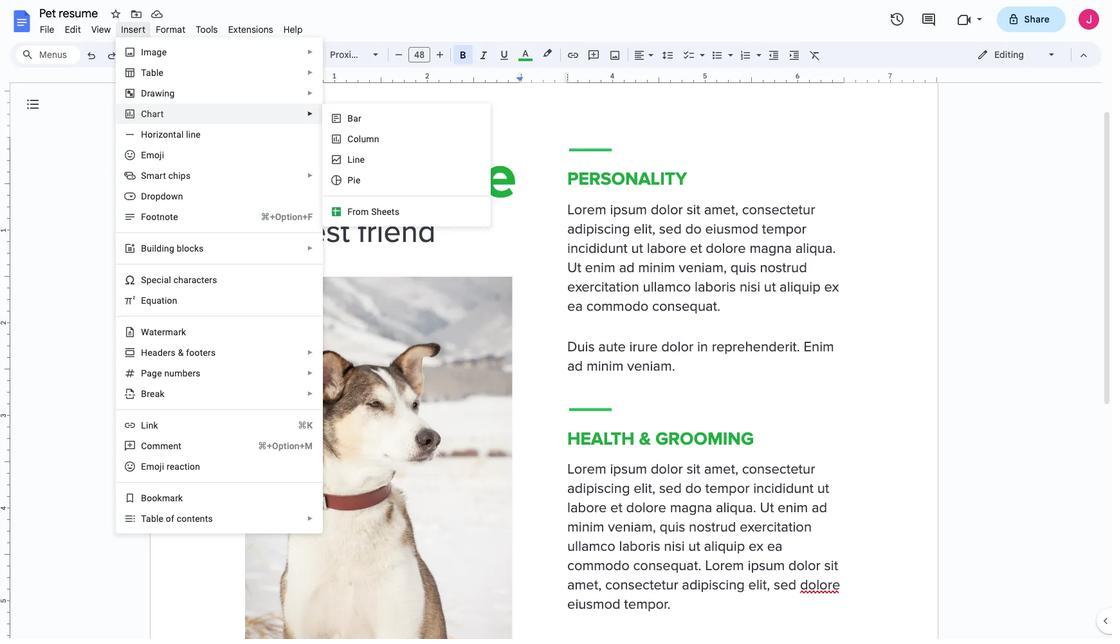 Task type: describe. For each thing, give the bounding box(es) containing it.
ink
[[146, 420, 158, 431]]

foot n ote
[[141, 212, 178, 222]]

eaders
[[148, 348, 176, 358]]

k
[[160, 389, 165, 399]]

► for d rawing
[[307, 89, 314, 97]]

► for table of content s
[[307, 515, 314, 522]]

olumn
[[354, 134, 380, 144]]

► for brea k
[[307, 390, 314, 397]]

nova
[[367, 49, 388, 61]]

Menus field
[[16, 46, 80, 64]]

insert image image
[[608, 46, 623, 64]]

ine
[[353, 154, 365, 165]]

top margin image
[[0, 45, 10, 141]]

c
[[348, 134, 354, 144]]

b for ar
[[348, 113, 354, 124]]

l ine
[[348, 154, 365, 165]]

Font size field
[[409, 47, 436, 63]]

pa g e numbers
[[141, 368, 201, 378]]

page numbers g element
[[141, 368, 205, 378]]

mage
[[144, 47, 167, 57]]

menu containing b
[[292, 0, 491, 410]]

c olumn
[[348, 134, 380, 144]]

foot
[[141, 212, 160, 222]]

c
[[157, 275, 162, 285]]

pie p element
[[348, 175, 365, 185]]

⌘+option+f element
[[246, 210, 313, 223]]

tools
[[196, 24, 218, 35]]

edit
[[65, 24, 81, 35]]

editing
[[995, 49, 1025, 61]]

help
[[284, 24, 303, 35]]

h eaders & footers
[[141, 348, 216, 358]]

l ink
[[141, 420, 158, 431]]

equation e element
[[141, 295, 181, 306]]

reaction
[[167, 461, 200, 472]]

izontal
[[156, 129, 184, 140]]

smart
[[141, 171, 166, 181]]

emoji for emoji 7 element
[[141, 150, 164, 160]]

building blocks u element
[[141, 243, 208, 254]]

⌘+option+m
[[258, 441, 313, 451]]

from sheets s element
[[348, 207, 404, 217]]

footnote n element
[[141, 212, 182, 222]]

dropdown
[[141, 191, 183, 201]]

emoji 7 element
[[141, 150, 168, 160]]

table of content s
[[141, 514, 213, 524]]

e
[[141, 295, 146, 306]]

line
[[186, 129, 201, 140]]

view
[[91, 24, 111, 35]]

b u ilding blocks
[[141, 243, 204, 254]]

ial
[[162, 275, 171, 285]]

menu bar inside menu bar banner
[[35, 17, 308, 38]]

l for ink
[[141, 420, 146, 431]]

► for i mage
[[307, 48, 314, 55]]

► for t able
[[307, 69, 314, 76]]

from
[[348, 207, 369, 217]]

heets
[[377, 207, 400, 217]]

t
[[141, 68, 146, 78]]

bar b element
[[348, 113, 366, 124]]

pa
[[141, 368, 152, 378]]

watermark
[[141, 327, 186, 337]]

ookmark
[[147, 493, 183, 503]]

p ie
[[348, 175, 361, 185]]

emoji for emoji reaction
[[141, 461, 164, 472]]

format
[[156, 24, 186, 35]]

⌘k
[[298, 420, 313, 431]]

i mage
[[141, 47, 167, 57]]

edit menu item
[[60, 22, 86, 37]]

⌘k element
[[283, 419, 313, 432]]

from s heets
[[348, 207, 400, 217]]

table of contents s element
[[141, 514, 217, 524]]

ar
[[354, 113, 362, 124]]

main toolbar
[[80, 0, 826, 499]]

text color image
[[519, 46, 533, 61]]

e
[[157, 368, 162, 378]]

ilding
[[152, 243, 174, 254]]

co
[[141, 441, 152, 451]]

file menu item
[[35, 22, 60, 37]]

format menu item
[[151, 22, 191, 37]]



Task type: vqa. For each thing, say whether or not it's contained in the screenshot.


Task type: locate. For each thing, give the bounding box(es) containing it.
Rename text field
[[35, 5, 106, 21]]

insert menu item
[[116, 22, 151, 37]]

3 ► from the top
[[307, 89, 314, 97]]

0 vertical spatial l
[[348, 154, 353, 165]]

&
[[178, 348, 184, 358]]

h
[[141, 348, 148, 358]]

ote
[[165, 212, 178, 222]]

s
[[208, 514, 213, 524]]

b left ilding
[[141, 243, 147, 254]]

7 ► from the top
[[307, 349, 314, 356]]

1 vertical spatial emoji
[[141, 461, 164, 472]]

l up co
[[141, 420, 146, 431]]

l
[[348, 154, 353, 165], [141, 420, 146, 431]]

application containing share
[[0, 0, 1113, 639]]

footers
[[186, 348, 216, 358]]

►
[[307, 48, 314, 55], [307, 69, 314, 76], [307, 89, 314, 97], [307, 110, 314, 117], [307, 172, 314, 179], [307, 245, 314, 252], [307, 349, 314, 356], [307, 369, 314, 377], [307, 390, 314, 397], [307, 515, 314, 522]]

m
[[152, 441, 160, 451]]

0 horizontal spatial l
[[141, 420, 146, 431]]

0 vertical spatial b
[[348, 113, 354, 124]]

0 vertical spatial emoji
[[141, 150, 164, 160]]

r
[[153, 129, 156, 140]]

brea
[[141, 389, 160, 399]]

ment
[[160, 441, 182, 451]]

menu bar banner
[[0, 0, 1113, 639]]

highlight color image
[[541, 46, 555, 61]]

emoji reaction 5 element
[[141, 461, 204, 472]]

ho
[[141, 129, 153, 140]]

quation
[[146, 295, 177, 306]]

4 ► from the top
[[307, 110, 314, 117]]

headers & footers h element
[[141, 348, 220, 358]]

ho r izontal line
[[141, 129, 201, 140]]

co m ment
[[141, 441, 182, 451]]

Font size text field
[[409, 47, 430, 62]]

► for ilding blocks
[[307, 245, 314, 252]]

emoji down m at left
[[141, 461, 164, 472]]

e quation
[[141, 295, 177, 306]]

1 ► from the top
[[307, 48, 314, 55]]

b ookmark
[[141, 493, 183, 503]]

10 ► from the top
[[307, 515, 314, 522]]

Star checkbox
[[107, 5, 125, 23]]

8 ► from the top
[[307, 369, 314, 377]]

characters
[[174, 275, 217, 285]]

horizontal line r element
[[141, 129, 205, 140]]

menu containing i
[[112, 0, 323, 534]]

table
[[141, 514, 164, 524]]

share
[[1025, 14, 1050, 25]]

extensions
[[228, 24, 273, 35]]

share button
[[997, 6, 1066, 32]]

1 vertical spatial b
[[141, 243, 147, 254]]

numbered list menu image
[[754, 46, 762, 51]]

b ar
[[348, 113, 362, 124]]

line & paragraph spacing image
[[661, 46, 675, 64]]

⌘+option+f
[[261, 212, 313, 222]]

b up table
[[141, 493, 147, 503]]

special characters c element
[[141, 275, 221, 285]]

d rawing
[[141, 88, 175, 98]]

bookmark b element
[[141, 493, 187, 503]]

checklist menu image
[[697, 46, 705, 51]]

⌘+option+m element
[[243, 440, 313, 452]]

1 menu from the left
[[112, 0, 323, 534]]

content
[[177, 514, 208, 524]]

p
[[348, 175, 354, 185]]

l up p
[[348, 154, 353, 165]]

b up c
[[348, 113, 354, 124]]

image i element
[[141, 47, 171, 57]]

proxima nova
[[330, 49, 388, 61]]

view menu item
[[86, 22, 116, 37]]

2 ► from the top
[[307, 69, 314, 76]]

editing button
[[969, 45, 1066, 64]]

1 horizontal spatial l
[[348, 154, 353, 165]]

able
[[146, 68, 164, 78]]

insert
[[121, 24, 146, 35]]

menu bar containing file
[[35, 17, 308, 38]]

right margin image
[[841, 73, 937, 82]]

5 ► from the top
[[307, 172, 314, 179]]

extensions menu item
[[223, 22, 279, 37]]

ie
[[354, 175, 361, 185]]

g
[[152, 368, 157, 378]]

s
[[372, 207, 377, 217]]

spe c ial characters
[[141, 275, 217, 285]]

9 ► from the top
[[307, 390, 314, 397]]

table t element
[[141, 68, 167, 78]]

mode and view toolbar
[[968, 42, 1095, 68]]

break k element
[[141, 389, 168, 399]]

b
[[348, 113, 354, 124], [141, 243, 147, 254], [141, 493, 147, 503]]

blocks
[[177, 243, 204, 254]]

d
[[141, 88, 147, 98]]

brea k
[[141, 389, 165, 399]]

n
[[160, 212, 165, 222]]

2 menu from the left
[[292, 0, 491, 410]]

1 vertical spatial l
[[141, 420, 146, 431]]

l for ine
[[348, 154, 353, 165]]

left margin image
[[150, 73, 246, 82]]

spe
[[141, 275, 157, 285]]

b for u
[[141, 243, 147, 254]]

bulleted list menu image
[[725, 46, 734, 51]]

rawing
[[147, 88, 175, 98]]

dropdown 6 element
[[141, 191, 187, 201]]

proxima
[[330, 49, 364, 61]]

b for ookmark
[[141, 493, 147, 503]]

2 vertical spatial b
[[141, 493, 147, 503]]

t able
[[141, 68, 164, 78]]

of
[[166, 514, 174, 524]]

2 emoji from the top
[[141, 461, 164, 472]]

drawing d element
[[141, 88, 179, 98]]

watermark j element
[[141, 327, 190, 337]]

i
[[141, 47, 144, 57]]

emoji up smart in the left of the page
[[141, 150, 164, 160]]

column c element
[[348, 134, 383, 144]]

chips
[[169, 171, 191, 181]]

emoji reaction
[[141, 461, 200, 472]]

► for h eaders & footers
[[307, 349, 314, 356]]

► for e numbers
[[307, 369, 314, 377]]

u
[[147, 243, 152, 254]]

chart q element
[[141, 109, 168, 119]]

emoji
[[141, 150, 164, 160], [141, 461, 164, 472]]

smart chips z element
[[141, 171, 195, 181]]

6 ► from the top
[[307, 245, 314, 252]]

comment m element
[[141, 441, 185, 451]]

line l element
[[348, 154, 369, 165]]

1 emoji from the top
[[141, 150, 164, 160]]

proxima nova option
[[330, 46, 388, 64]]

tools menu item
[[191, 22, 223, 37]]

menu
[[112, 0, 323, 534], [292, 0, 491, 410]]

smart chips
[[141, 171, 191, 181]]

menu bar
[[35, 17, 308, 38]]

link l element
[[141, 420, 162, 431]]

file
[[40, 24, 54, 35]]

numbers
[[164, 368, 201, 378]]

help menu item
[[279, 22, 308, 37]]

chart
[[141, 109, 164, 119]]

application
[[0, 0, 1113, 639]]



